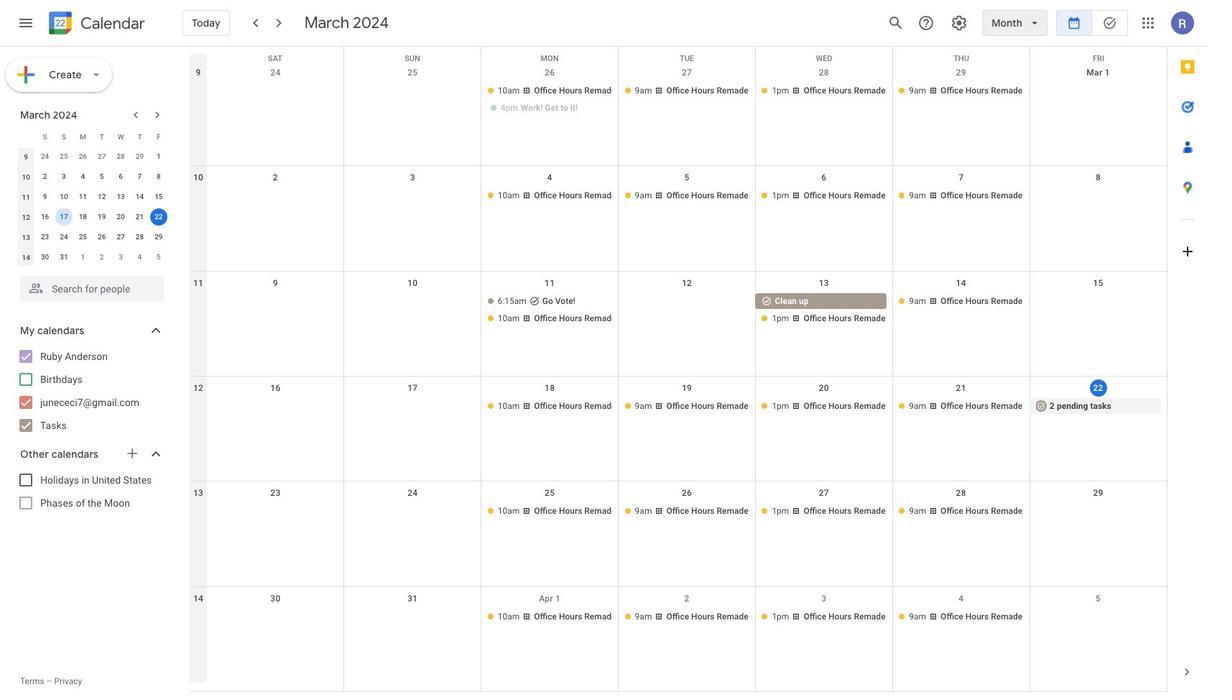 Task type: vqa. For each thing, say whether or not it's contained in the screenshot.
'AM' related to 9 AM
no



Task type: describe. For each thing, give the bounding box(es) containing it.
21 element
[[131, 208, 148, 226]]

18 element
[[74, 208, 92, 226]]

25 element
[[74, 229, 92, 246]]

13 element
[[112, 188, 129, 206]]

5 element
[[93, 168, 110, 185]]

30 element
[[36, 249, 54, 266]]

23 element
[[36, 229, 54, 246]]

february 26 element
[[74, 148, 92, 165]]

other calendars list
[[3, 469, 178, 515]]

26 element
[[93, 229, 110, 246]]

2 element
[[36, 168, 54, 185]]

10 element
[[55, 188, 73, 206]]

11 element
[[74, 188, 92, 206]]

17 element
[[55, 208, 73, 226]]

24 element
[[55, 229, 73, 246]]

add other calendars image
[[125, 446, 139, 461]]

main drawer image
[[17, 14, 35, 32]]

7 element
[[131, 168, 148, 185]]

16 element
[[36, 208, 54, 226]]

Search for people text field
[[29, 276, 155, 302]]

31 element
[[55, 249, 73, 266]]

9 element
[[36, 188, 54, 206]]

3 element
[[55, 168, 73, 185]]

february 27 element
[[93, 148, 110, 165]]

6 element
[[112, 168, 129, 185]]

calendar element
[[46, 9, 145, 40]]

column header inside march 2024 grid
[[17, 127, 35, 147]]



Task type: locate. For each thing, give the bounding box(es) containing it.
february 29 element
[[131, 148, 148, 165]]

april 4 element
[[131, 249, 148, 266]]

None search field
[[0, 270, 178, 302]]

march 2024 grid
[[14, 127, 168, 267]]

heading
[[78, 15, 145, 32]]

tab list
[[1168, 47, 1208, 652]]

28 element
[[131, 229, 148, 246]]

22, today element
[[150, 208, 167, 226]]

cell
[[207, 83, 344, 117], [344, 83, 481, 117], [481, 83, 619, 117], [1030, 83, 1167, 117], [207, 188, 344, 205], [344, 188, 481, 205], [1030, 188, 1167, 205], [54, 207, 73, 227], [149, 207, 168, 227], [207, 293, 344, 328], [344, 293, 481, 328], [481, 293, 619, 328], [619, 293, 756, 328], [756, 293, 893, 328], [1030, 293, 1167, 328], [207, 398, 344, 415], [344, 398, 481, 415], [207, 503, 344, 521], [344, 503, 481, 521], [1030, 503, 1167, 521], [207, 609, 344, 626], [344, 609, 481, 626], [1030, 609, 1167, 626]]

april 2 element
[[93, 249, 110, 266]]

february 28 element
[[112, 148, 129, 165]]

february 25 element
[[55, 148, 73, 165]]

12 element
[[93, 188, 110, 206]]

february 24 element
[[36, 148, 54, 165]]

19 element
[[93, 208, 110, 226]]

14 element
[[131, 188, 148, 206]]

row group
[[17, 147, 168, 267]]

april 1 element
[[74, 249, 92, 266]]

20 element
[[112, 208, 129, 226]]

row
[[190, 47, 1167, 68], [190, 61, 1167, 166], [17, 127, 168, 147], [17, 147, 168, 167], [190, 166, 1167, 271], [17, 167, 168, 187], [17, 187, 168, 207], [17, 207, 168, 227], [17, 227, 168, 247], [17, 247, 168, 267], [190, 271, 1167, 377], [190, 377, 1167, 482], [190, 482, 1167, 587], [190, 587, 1167, 692]]

grid
[[190, 47, 1167, 692]]

1 element
[[150, 148, 167, 165]]

my calendars list
[[3, 345, 178, 437]]

row group inside march 2024 grid
[[17, 147, 168, 267]]

april 5 element
[[150, 249, 167, 266]]

8 element
[[150, 168, 167, 185]]

15 element
[[150, 188, 167, 206]]

column header
[[17, 127, 35, 147]]

27 element
[[112, 229, 129, 246]]

heading inside calendar 'element'
[[78, 15, 145, 32]]

settings menu image
[[951, 14, 968, 32]]

april 3 element
[[112, 249, 129, 266]]

4 element
[[74, 168, 92, 185]]

29 element
[[150, 229, 167, 246]]



